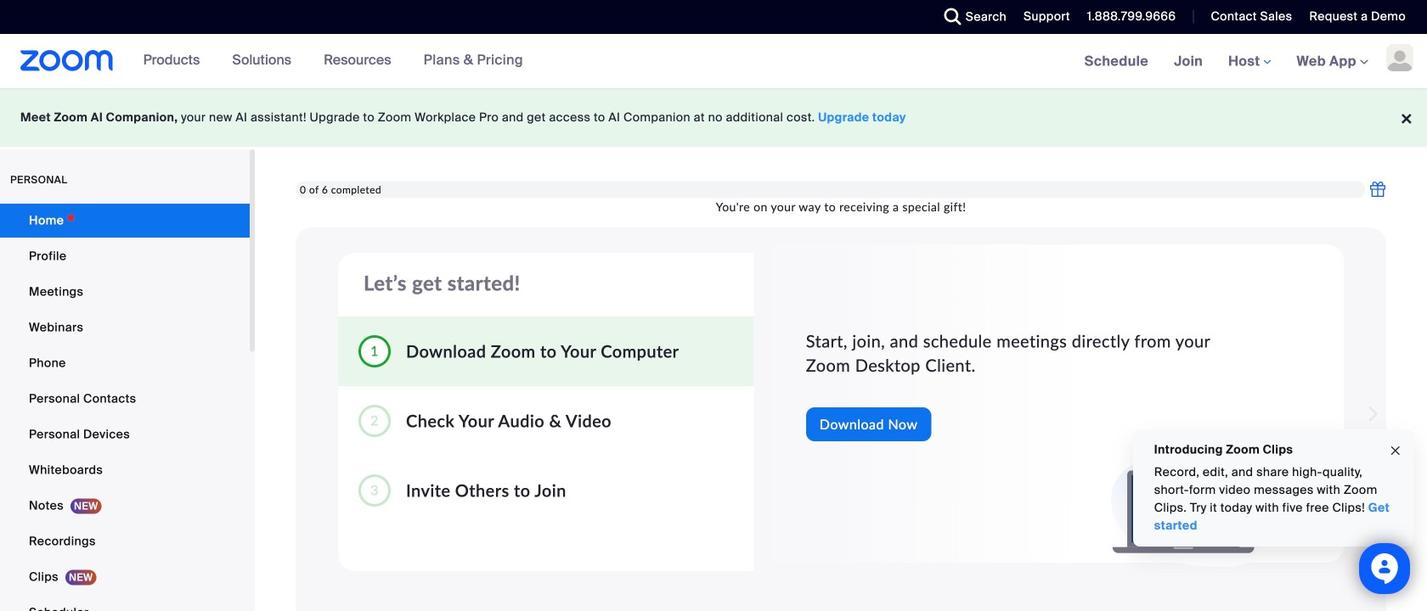 Task type: locate. For each thing, give the bounding box(es) containing it.
banner
[[0, 34, 1428, 90]]

meetings navigation
[[1072, 34, 1428, 90]]

close image
[[1390, 442, 1403, 461]]

personal menu menu
[[0, 204, 250, 612]]

product information navigation
[[131, 34, 536, 88]]

footer
[[0, 88, 1428, 147]]



Task type: vqa. For each thing, say whether or not it's contained in the screenshot.
Admin Menu "menu"
no



Task type: describe. For each thing, give the bounding box(es) containing it.
profile picture image
[[1387, 44, 1414, 71]]

next image
[[1358, 398, 1382, 432]]

zoom logo image
[[20, 50, 114, 71]]



